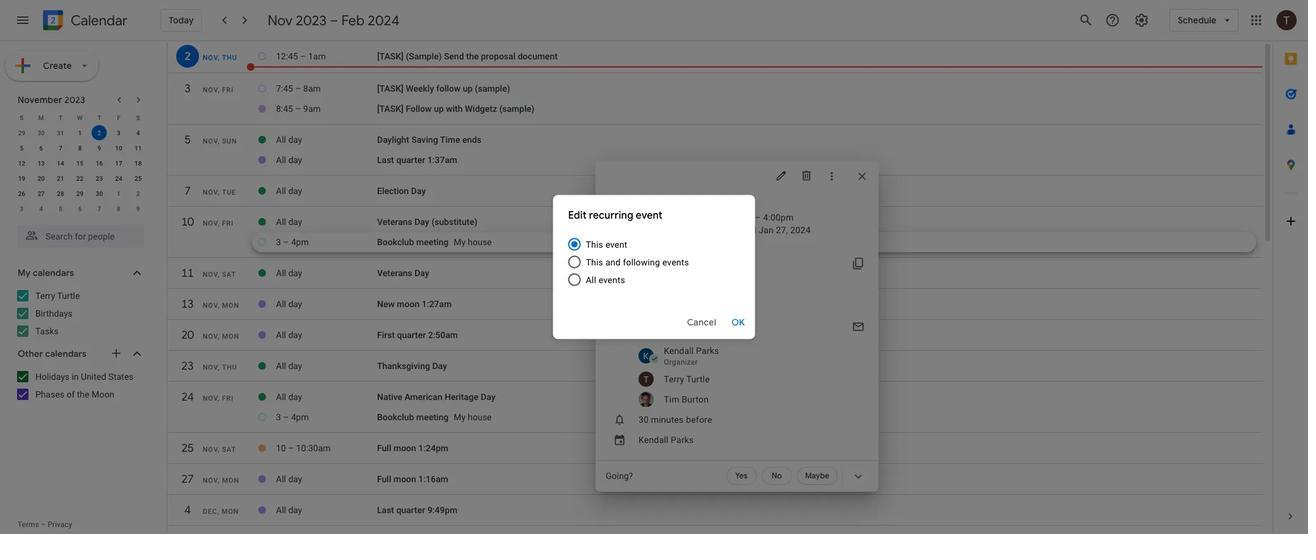 Task type: locate. For each thing, give the bounding box(es) containing it.
all day cell for 11
[[276, 263, 377, 283]]

mon inside 20 row
[[222, 332, 239, 340]]

election day button
[[377, 186, 426, 196]]

dec
[[203, 507, 217, 515]]

, inside '2' row
[[218, 54, 220, 62]]

nov left tue
[[203, 188, 218, 196]]

bookclub meeting button inside "24" row group
[[377, 412, 449, 422]]

13 element
[[34, 155, 49, 171]]

nov for 24
[[203, 394, 218, 402]]

parks for kendall parks
[[671, 434, 694, 445]]

all inside 10 row
[[276, 217, 286, 227]]

organizer
[[664, 358, 698, 367]]

23 up the 24 "link"
[[181, 359, 193, 373]]

1 [task] from the top
[[377, 51, 404, 61]]

1 row from the top
[[12, 110, 148, 125]]

the
[[466, 51, 479, 61], [77, 389, 89, 399]]

0 vertical spatial 3 – 4pm cell
[[276, 232, 377, 252]]

ok button
[[727, 311, 750, 334]]

nov inside 25 row
[[203, 446, 218, 453]]

15 element
[[72, 155, 88, 171]]

27 link
[[176, 468, 199, 490]]

all day cell
[[276, 130, 377, 150], [276, 150, 377, 170], [276, 181, 377, 201], [276, 212, 377, 232], [276, 263, 377, 283], [276, 294, 377, 314], [276, 325, 377, 345], [276, 356, 377, 376], [276, 387, 377, 407], [276, 469, 377, 489], [276, 500, 377, 520]]

1 horizontal spatial 29
[[76, 190, 84, 197]]

events up the meet.google.com/uqc-
[[663, 257, 689, 267]]

1 vertical spatial 29
[[76, 190, 84, 197]]

all day inside 23 row
[[276, 361, 302, 371]]

3 row group
[[167, 77, 1263, 124]]

0 vertical spatial 29
[[18, 129, 25, 137]]

house inside "24" row group
[[468, 412, 492, 422]]

– inside 12:45 – 1am cell
[[300, 51, 306, 61]]

29 left october 30 element at left top
[[18, 129, 25, 137]]

7 day from the top
[[288, 330, 302, 340]]

10 – 10:30am cell
[[276, 438, 377, 458]]

my inside the 10 row group
[[454, 237, 466, 247]]

2 last from the top
[[377, 505, 394, 515]]

1 all day from the top
[[276, 134, 302, 145]]

tim burton tree item
[[621, 389, 879, 410]]

1 nov , mon from the top
[[203, 301, 239, 309]]

mon
[[222, 301, 239, 309], [222, 332, 239, 340], [222, 477, 239, 484], [222, 507, 239, 515]]

2 veterans from the top
[[377, 268, 413, 278]]

calendars
[[33, 267, 74, 279], [45, 348, 87, 360]]

1 vertical spatial nov , mon
[[203, 332, 239, 340]]

moon inside 27 row
[[394, 474, 416, 484]]

bookclub meeting my house down native american heritage day
[[377, 412, 492, 422]]

1 veterans from the top
[[377, 217, 413, 227]]

all day cell for 10
[[276, 212, 377, 232]]

the inside list
[[77, 389, 89, 399]]

nov , sat right 25 link
[[203, 446, 236, 453]]

7 row from the top
[[12, 201, 148, 216]]

– inside the 10 row group
[[283, 237, 289, 247]]

states
[[108, 371, 134, 382]]

all inside the 7 row
[[276, 186, 286, 196]]

24
[[115, 174, 122, 182], [181, 390, 193, 404]]

8 day from the top
[[288, 361, 302, 371]]

24 for 24 element
[[115, 174, 122, 182]]

all day cell inside 13 row
[[276, 294, 377, 314]]

event inside option group
[[606, 239, 628, 249]]

10 inside "cell"
[[276, 443, 286, 453]]

29 down 22
[[76, 190, 84, 197]]

nov right 13 link
[[203, 301, 218, 309]]

, for 5
[[218, 137, 220, 145]]

kendall down minutes
[[639, 434, 669, 445]]

2 vertical spatial bookclub
[[377, 412, 414, 422]]

– inside '8:45 – 9am' cell
[[295, 103, 301, 114]]

turtle up birthdays
[[57, 290, 80, 301]]

thu right "23" link
[[222, 363, 237, 371]]

all day cell inside 11 row
[[276, 263, 377, 283]]

2 nov , sat from the top
[[203, 446, 236, 453]]

23
[[96, 174, 103, 182], [181, 359, 193, 373]]

11 inside 11 link
[[181, 266, 193, 280]]

10 up every 2 weeks on friday, until jan 27, 2024
[[711, 212, 721, 222]]

0 vertical spatial 9
[[98, 144, 101, 152]]

2 horizontal spatial 5
[[184, 132, 190, 147]]

3 day from the top
[[288, 186, 302, 196]]

2 vertical spatial quarter
[[397, 505, 425, 515]]

2, today element
[[92, 125, 107, 140]]

1:24pm
[[419, 443, 449, 453]]

nov right the 24 "link"
[[203, 394, 218, 402]]

all day cell for 5
[[276, 130, 377, 150]]

1 vertical spatial bookclub meeting button
[[377, 412, 449, 422]]

2 nov , thu from the top
[[203, 363, 237, 371]]

10 all day from the top
[[276, 474, 302, 484]]

24 inside november 2023 grid
[[115, 174, 122, 182]]

25 element
[[131, 171, 146, 186]]

4pm for 24
[[291, 412, 309, 422]]

3 row from the top
[[12, 140, 148, 155]]

document
[[518, 51, 558, 61]]

30 down 23 element
[[96, 190, 103, 197]]

1 nov , thu from the top
[[203, 54, 237, 62]]

all for 4
[[276, 505, 286, 515]]

[task] inside '2' row
[[377, 51, 404, 61]]

5 for 'december 5' element
[[59, 205, 62, 212]]

nov for 23
[[203, 363, 218, 371]]

1 horizontal spatial 23
[[181, 359, 193, 373]]

, for 3
[[218, 86, 220, 94]]

1 vertical spatial 2024
[[791, 225, 811, 235]]

2 house from the top
[[468, 412, 492, 422]]

5 all day cell from the top
[[276, 263, 377, 283]]

0 vertical spatial my
[[454, 237, 466, 247]]

1 vertical spatial meeting
[[416, 237, 449, 247]]

28 element
[[53, 186, 68, 201]]

4 all day from the top
[[276, 217, 302, 227]]

all day cell for 27
[[276, 469, 377, 489]]

3 – 4pm cell
[[276, 232, 377, 252], [276, 407, 377, 427]]

1 vertical spatial 20
[[181, 328, 193, 342]]

t up october 31 element
[[59, 114, 62, 121]]

2023
[[296, 11, 327, 29], [64, 94, 85, 106]]

1 horizontal spatial with
[[669, 258, 688, 269]]

with up the meet.google.com/uqc-
[[669, 258, 688, 269]]

28
[[57, 190, 64, 197]]

0 vertical spatial nov , sat
[[203, 270, 236, 278]]

tim
[[664, 394, 680, 404]]

nov inside 13 row
[[203, 301, 218, 309]]

1 vertical spatial bookclub
[[377, 237, 414, 247]]

thanksgiving day
[[377, 361, 447, 371]]

full moon 1:16am button
[[377, 474, 449, 484]]

0 horizontal spatial 6
[[39, 144, 43, 152]]

row containing 29
[[12, 125, 148, 140]]

all for 10
[[276, 217, 286, 227]]

4 day from the top
[[288, 217, 302, 227]]

2023 up 1am
[[296, 11, 327, 29]]

nov , mon right 20 link
[[203, 332, 239, 340]]

all day cell inside 4 row
[[276, 500, 377, 520]]

all day inside 11 row
[[276, 268, 302, 278]]

, for 4
[[217, 507, 219, 515]]

6 all day from the top
[[276, 299, 302, 309]]

23 down 16 at the left
[[96, 174, 103, 182]]

0 vertical spatial 4pm
[[291, 237, 309, 247]]

1 bookclub meeting my house from the top
[[377, 237, 492, 247]]

row containing 26
[[12, 186, 148, 201]]

october 31 element
[[53, 125, 68, 140]]

nov inside 10 row
[[203, 219, 218, 227]]

all day inside 10 row
[[276, 217, 302, 227]]

moon right new
[[397, 299, 420, 309]]

30 for 30 element
[[96, 190, 103, 197]]

, right 4 link
[[217, 507, 219, 515]]

2 day from the top
[[288, 155, 302, 165]]

23 for 23 element
[[96, 174, 103, 182]]

turtle up burton
[[687, 374, 710, 384]]

all for 27
[[276, 474, 286, 484]]

1 horizontal spatial friday,
[[711, 225, 737, 235]]

0 vertical spatial cell
[[377, 232, 1257, 252]]

bookclub meeting my house down veterans day (substitute)
[[377, 237, 492, 247]]

– for 25 row on the bottom
[[288, 443, 294, 453]]

0 vertical spatial 7
[[59, 144, 62, 152]]

7 up 10 'link'
[[184, 184, 190, 198]]

november 2023 grid
[[12, 110, 148, 216]]

nov , mon right 13 link
[[203, 301, 239, 309]]

grid containing 2
[[167, 41, 1263, 534]]

4:00pm
[[764, 212, 794, 222]]

up
[[463, 83, 473, 94], [434, 103, 444, 114]]

meeting
[[702, 192, 755, 210], [416, 237, 449, 247], [416, 412, 449, 422]]

1 bookclub meeting button from the top
[[377, 237, 449, 247]]

quarter inside 4 row
[[397, 505, 425, 515]]

all day for 13
[[276, 299, 302, 309]]

5 down october 29 element
[[20, 144, 24, 152]]

nov , fri for 24
[[203, 394, 234, 402]]

google
[[690, 258, 721, 269]]

terms – privacy
[[18, 520, 72, 529]]

11 all day from the top
[[276, 505, 302, 515]]

4 row from the top
[[12, 155, 148, 171]]

8 all day cell from the top
[[276, 356, 377, 376]]

december 2 element
[[131, 186, 146, 201]]

terry down the organizer
[[664, 374, 685, 384]]

1 vertical spatial 11
[[181, 266, 193, 280]]

edit recurring event dialog
[[553, 195, 756, 339]]

0 vertical spatial nov , thu
[[203, 54, 237, 62]]

7 down 30 element
[[98, 205, 101, 212]]

2023 for november
[[64, 94, 85, 106]]

parks down 30 minutes before
[[671, 434, 694, 445]]

4pm inside the 10 row group
[[291, 237, 309, 247]]

0 horizontal spatial 2023
[[64, 94, 85, 106]]

october 29 element
[[14, 125, 29, 140]]

2 this from the top
[[586, 257, 604, 267]]

20 for 20 element on the left of the page
[[38, 174, 45, 182]]

the right of
[[77, 389, 89, 399]]

day inside 13 row
[[288, 299, 302, 309]]

14 element
[[53, 155, 68, 171]]

day up new moon 1:27am button
[[415, 268, 430, 278]]

5 inside row
[[184, 132, 190, 147]]

the right send at the left of page
[[466, 51, 479, 61]]

7 down october 31 element
[[59, 144, 62, 152]]

1 vertical spatial 6
[[78, 205, 82, 212]]

1 last from the top
[[377, 155, 394, 165]]

nov , sat right 11 link
[[203, 270, 236, 278]]

, inside 4 row
[[217, 507, 219, 515]]

29 inside october 29 element
[[18, 129, 25, 137]]

3 – 4pm for 24
[[276, 412, 309, 422]]

mon right dec
[[222, 507, 239, 515]]

3 nov , fri from the top
[[203, 394, 234, 402]]

terry turtle inside my calendars list
[[35, 290, 80, 301]]

1 fri from the top
[[222, 86, 234, 94]]

last inside 4 row
[[377, 505, 394, 515]]

kendall for kendall parks organizer
[[664, 345, 694, 356]]

, inside 10 row
[[218, 219, 220, 227]]

veterans
[[377, 217, 413, 227], [377, 268, 413, 278]]

25
[[135, 174, 142, 182], [181, 441, 193, 455]]

my calendars list
[[3, 286, 157, 341]]

united
[[81, 371, 106, 382]]

9am
[[303, 103, 321, 114]]

cell
[[377, 232, 1257, 252], [377, 407, 1257, 427], [167, 531, 252, 534]]

all day inside 5 row
[[276, 134, 302, 145]]

10 down 7 link
[[181, 215, 193, 229]]

all day cell inside 10 row
[[276, 212, 377, 232]]

2 vertical spatial [task]
[[377, 103, 404, 114]]

2 horizontal spatial 1
[[639, 329, 643, 337]]

1 vertical spatial this
[[586, 257, 604, 267]]

all for 24
[[276, 392, 286, 402]]

all day cell for 7
[[276, 181, 377, 201]]

nov , sat for 11
[[203, 270, 236, 278]]

nov right 10 'link'
[[203, 219, 218, 227]]

1 thu from the top
[[222, 54, 237, 62]]

1 vertical spatial 23
[[181, 359, 193, 373]]

20 inside row
[[181, 328, 193, 342]]

25 down '18'
[[135, 174, 142, 182]]

0 horizontal spatial t
[[59, 114, 62, 121]]

day inside the 7 row
[[288, 186, 302, 196]]

other calendars list
[[3, 367, 157, 404]]

december 7 element
[[92, 201, 107, 216]]

2 thu from the top
[[222, 363, 237, 371]]

4 link
[[176, 499, 199, 521]]

1 vertical spatial 7
[[184, 184, 190, 198]]

nov , fri right 3 link
[[203, 86, 234, 94]]

24 element
[[111, 171, 126, 186]]

1 nov , fri from the top
[[203, 86, 234, 94]]

thu inside '2' row
[[222, 54, 237, 62]]

1 vertical spatial bookclub meeting my house
[[377, 412, 492, 422]]

nov inside 24 'row'
[[203, 394, 218, 402]]

nov right "23" link
[[203, 363, 218, 371]]

1 horizontal spatial terry
[[664, 374, 685, 384]]

s right f
[[136, 114, 140, 121]]

widgetz
[[465, 103, 497, 114]]

10 element
[[111, 140, 126, 155]]

1 all day cell from the top
[[276, 130, 377, 150]]

terry turtle tree item
[[621, 369, 879, 389]]

day down 2:50am
[[433, 361, 447, 371]]

2 all day from the top
[[276, 155, 302, 165]]

0 vertical spatial house
[[468, 237, 492, 247]]

4
[[136, 129, 140, 137], [39, 205, 43, 212], [184, 503, 190, 517]]

all day cell inside 24 'row'
[[276, 387, 377, 407]]

8:45 – 9am cell
[[276, 99, 377, 119]]

calendars for other calendars
[[45, 348, 87, 360]]

native american heritage day
[[377, 392, 496, 402]]

[task] weekly follow up (sample)
[[377, 83, 510, 94]]

20 for 20 link
[[181, 328, 193, 342]]

29 for october 29 element
[[18, 129, 25, 137]]

2:50am
[[428, 330, 458, 340]]

2 vertical spatial 7
[[98, 205, 101, 212]]

25 link
[[176, 437, 199, 459]]

in
[[72, 371, 79, 382]]

29 element
[[72, 186, 88, 201]]

, right 13 link
[[218, 301, 220, 309]]

1 vertical spatial 13
[[181, 297, 193, 311]]

1 vertical spatial 3 – 4pm
[[276, 412, 309, 422]]

1 day from the top
[[288, 134, 302, 145]]

8 down december 1 element
[[117, 205, 121, 212]]

veterans up new
[[377, 268, 413, 278]]

day inside 4 row
[[288, 505, 302, 515]]

this
[[586, 239, 604, 249], [586, 257, 604, 267]]

all day for 7
[[276, 186, 302, 196]]

sat right 11 link
[[222, 270, 236, 278]]

moon
[[92, 389, 114, 399]]

1 vertical spatial 27
[[181, 472, 193, 486]]

fri inside 24 'row'
[[222, 394, 234, 402]]

1 house from the top
[[468, 237, 492, 247]]

all inside 4 row
[[276, 505, 286, 515]]

19
[[18, 174, 25, 182]]

24 inside "link"
[[181, 390, 193, 404]]

1 horizontal spatial 13
[[181, 297, 193, 311]]

1 vertical spatial fri
[[222, 219, 234, 227]]

7 inside row
[[184, 184, 190, 198]]

4pm
[[291, 237, 309, 247], [291, 412, 309, 422]]

, inside 23 row
[[218, 363, 220, 371]]

1 horizontal spatial 20
[[181, 328, 193, 342]]

nov , sat inside 11 row
[[203, 270, 236, 278]]

mon for 13
[[222, 301, 239, 309]]

recurring
[[589, 209, 634, 222]]

2 nov , mon from the top
[[203, 332, 239, 340]]

nov , mon up "dec , mon"
[[203, 477, 239, 484]]

nov
[[268, 11, 293, 29], [203, 54, 218, 62], [203, 86, 218, 94], [203, 137, 218, 145], [203, 188, 218, 196], [203, 219, 218, 227], [203, 270, 218, 278], [203, 301, 218, 309], [203, 332, 218, 340], [203, 363, 218, 371], [203, 394, 218, 402], [203, 446, 218, 453], [203, 477, 218, 484]]

12:45 – 1am cell
[[276, 46, 377, 66]]

7 all day cell from the top
[[276, 325, 377, 345]]

day inside 20 row
[[288, 330, 302, 340]]

10 for 10 element
[[115, 144, 122, 152]]

10:30am
[[296, 443, 331, 453]]

all day for 11
[[276, 268, 302, 278]]

, inside 24 'row'
[[218, 394, 220, 402]]

, left sun at left
[[218, 137, 220, 145]]

december 3 element
[[14, 201, 29, 216]]

3 fri from the top
[[222, 394, 234, 402]]

tab list
[[1274, 41, 1309, 499]]

day for 24
[[288, 392, 302, 402]]

0 horizontal spatial 9
[[98, 144, 101, 152]]

option group containing this event
[[566, 235, 740, 301]]

moon for 25
[[394, 443, 416, 453]]

saving
[[412, 134, 438, 145]]

10 inside november 2023 grid
[[115, 144, 122, 152]]

edit
[[568, 209, 587, 222]]

all day cell inside 23 row
[[276, 356, 377, 376]]

10 left 10:30am
[[276, 443, 286, 453]]

27 inside november 2023 grid
[[38, 190, 45, 197]]

2
[[184, 49, 190, 64], [98, 129, 101, 137], [136, 190, 140, 197], [663, 225, 668, 235], [661, 329, 666, 337]]

11 element
[[131, 140, 146, 155]]

10 day from the top
[[288, 474, 302, 484]]

0 vertical spatial nov , fri
[[203, 86, 234, 94]]

– inside "24" row group
[[283, 412, 289, 422]]

meeting for 24
[[416, 412, 449, 422]]

1 vertical spatial nov , fri
[[203, 219, 234, 227]]

2 nov , fri from the top
[[203, 219, 234, 227]]

fri for 10
[[222, 219, 234, 227]]

nov inside 23 row
[[203, 363, 218, 371]]

grid
[[167, 41, 1263, 534]]

9 inside the december 9 element
[[136, 205, 140, 212]]

1 vertical spatial with
[[669, 258, 688, 269]]

4 for december 4 element
[[39, 205, 43, 212]]

0 vertical spatial 13
[[38, 159, 45, 167]]

all
[[276, 134, 286, 145], [276, 155, 286, 165], [276, 186, 286, 196], [276, 217, 286, 227], [276, 268, 286, 278], [586, 274, 597, 285], [276, 299, 286, 309], [276, 330, 286, 340], [276, 361, 286, 371], [276, 392, 286, 402], [276, 474, 286, 484], [276, 505, 286, 515]]

mon right 20 link
[[222, 332, 239, 340]]

, right "23" link
[[218, 363, 220, 371]]

27 element
[[34, 186, 49, 201]]

25 inside 25 element
[[135, 174, 142, 182]]

day for 20
[[288, 330, 302, 340]]

1 vertical spatial 25
[[181, 441, 193, 455]]

25 row
[[167, 437, 1263, 466]]

4 left dec
[[184, 503, 190, 517]]

nov , mon inside 20 row
[[203, 332, 239, 340]]

5 all day from the top
[[276, 268, 302, 278]]

all inside 13 row
[[276, 299, 286, 309]]

cell down 4:00pm
[[377, 232, 1257, 252]]

1 4pm from the top
[[291, 237, 309, 247]]

20
[[38, 174, 45, 182], [181, 328, 193, 342]]

bookclub meeting
[[639, 192, 755, 210]]

remove from this calendar image
[[801, 169, 813, 182]]

full moon 1:24pm button
[[377, 443, 449, 453]]

2 vertical spatial 30
[[639, 414, 649, 425]]

veterans inside 11 row
[[377, 268, 413, 278]]

12
[[18, 159, 25, 167]]

day inside 5 row
[[288, 134, 302, 145]]

0 vertical spatial (sample)
[[475, 83, 510, 94]]

meeting up 3:00
[[702, 192, 755, 210]]

9 day from the top
[[288, 392, 302, 402]]

0 horizontal spatial 8
[[78, 144, 82, 152]]

9 all day from the top
[[276, 392, 302, 402]]

nov inside 11 row
[[203, 270, 218, 278]]

1 sat from the top
[[222, 270, 236, 278]]

5 link
[[176, 128, 199, 151]]

mon up "dec , mon"
[[222, 477, 239, 484]]

sat inside 25 row
[[222, 446, 236, 453]]

1 vertical spatial 30
[[96, 190, 103, 197]]

, for 2
[[218, 54, 220, 62]]

nov right 2 link
[[203, 54, 218, 62]]

nov , fri right the 24 "link"
[[203, 394, 234, 402]]

nov right 27 link at bottom left
[[203, 477, 218, 484]]

friday, right on
[[711, 225, 737, 235]]

thanksgiving
[[377, 361, 430, 371]]

0 vertical spatial terry
[[35, 290, 55, 301]]

25 up 27 link at bottom left
[[181, 441, 193, 455]]

last inside 5 row group
[[377, 155, 394, 165]]

11 all day cell from the top
[[276, 500, 377, 520]]

5 day from the top
[[288, 268, 302, 278]]

kendall
[[664, 345, 694, 356], [639, 434, 669, 445]]

13 for 13 element
[[38, 159, 45, 167]]

10 up 17
[[115, 144, 122, 152]]

25 for 25 element
[[135, 174, 142, 182]]

4 row
[[167, 499, 1263, 528]]

7 all day from the top
[[276, 330, 302, 340]]

13 up 20 link
[[181, 297, 193, 311]]

6 down 29 element
[[78, 205, 82, 212]]

all day inside 13 row
[[276, 299, 302, 309]]

0 horizontal spatial event
[[606, 239, 628, 249]]

20 up "23" link
[[181, 328, 193, 342]]

2 4pm from the top
[[291, 412, 309, 422]]

join
[[649, 258, 667, 269]]

5 row from the top
[[12, 171, 148, 186]]

tue
[[222, 188, 236, 196]]

3 [task] from the top
[[377, 103, 404, 114]]

kendall inside kendall parks organizer
[[664, 345, 694, 356]]

5
[[184, 132, 190, 147], [20, 144, 24, 152], [59, 205, 62, 212]]

day inside 11 row
[[415, 268, 430, 278]]

4 up 11 element
[[136, 129, 140, 137]]

all day inside 4 row
[[276, 505, 302, 515]]

new moon 1:27am
[[377, 299, 452, 309]]

friday, up every
[[639, 212, 665, 222]]

house down heritage at the bottom left
[[468, 412, 492, 422]]

1 vertical spatial thu
[[222, 363, 237, 371]]

december 1 element
[[111, 186, 126, 201]]

3:00 – 4:00pm
[[736, 212, 794, 222]]

all day cell inside 27 row
[[276, 469, 377, 489]]

2 bookclub meeting button from the top
[[377, 412, 449, 422]]

1 full from the top
[[377, 443, 391, 453]]

parks down cancel button
[[697, 345, 720, 356]]

nov left sun at left
[[203, 137, 218, 145]]

1 vertical spatial terry turtle
[[664, 374, 710, 384]]

0 vertical spatial 11
[[135, 144, 142, 152]]

16
[[96, 159, 103, 167]]

all day cell for 20
[[276, 325, 377, 345]]

november up weeks
[[667, 212, 709, 222]]

2 cell
[[90, 125, 109, 140]]

8 all day from the top
[[276, 361, 302, 371]]

2 s from the left
[[136, 114, 140, 121]]

24 down "23" link
[[181, 390, 193, 404]]

, inside 20 row
[[218, 332, 220, 340]]

6 row from the top
[[12, 186, 148, 201]]

3 all day from the top
[[276, 186, 302, 196]]

this for this event
[[586, 239, 604, 249]]

– inside 10 – 10:30am "cell"
[[288, 443, 294, 453]]

main drawer image
[[15, 13, 30, 28]]

fri
[[222, 86, 234, 94], [222, 219, 234, 227], [222, 394, 234, 402]]

2 inside cell
[[98, 129, 101, 137]]

10 row
[[167, 210, 1263, 240]]

0 vertical spatial bookclub meeting my house
[[377, 237, 492, 247]]

this left and
[[586, 257, 604, 267]]

1 vertical spatial kendall
[[639, 434, 669, 445]]

– for 3 row group
[[295, 103, 301, 114]]

23 for "23" link
[[181, 359, 193, 373]]

moon
[[397, 299, 420, 309], [394, 443, 416, 453], [394, 474, 416, 484]]

1 vertical spatial the
[[77, 389, 89, 399]]

6 all day cell from the top
[[276, 294, 377, 314]]

bookclub for 10
[[377, 237, 414, 247]]

1 vertical spatial nov , sat
[[203, 446, 236, 453]]

8
[[78, 144, 82, 152], [117, 205, 121, 212]]

day inside 11 row
[[288, 268, 302, 278]]

1 vertical spatial last
[[377, 505, 394, 515]]

1 horizontal spatial s
[[136, 114, 140, 121]]

2 vertical spatial 1
[[639, 329, 643, 337]]

1 vertical spatial sat
[[222, 446, 236, 453]]

3 all day cell from the top
[[276, 181, 377, 201]]

, for 10
[[218, 219, 220, 227]]

4 all day cell from the top
[[276, 212, 377, 232]]

1 horizontal spatial events
[[663, 257, 689, 267]]

1 t from the left
[[59, 114, 62, 121]]

0 vertical spatial fri
[[222, 86, 234, 94]]

house
[[468, 237, 492, 247], [468, 412, 492, 422]]

calendars for my calendars
[[33, 267, 74, 279]]

nov inside '2' row
[[203, 54, 218, 62]]

quarter down saving at top
[[397, 155, 425, 165]]

thu
[[222, 54, 237, 62], [222, 363, 237, 371]]

full inside 27 row
[[377, 474, 391, 484]]

0 horizontal spatial 11
[[135, 144, 142, 152]]

20 element
[[34, 171, 49, 186]]

1 s from the left
[[20, 114, 24, 121]]

thu inside 23 row
[[222, 363, 237, 371]]

0 vertical spatial with
[[446, 103, 463, 114]]

all day inside 24 'row'
[[276, 392, 302, 402]]

2 full from the top
[[377, 474, 391, 484]]

row containing 19
[[12, 171, 148, 186]]

all day inside the 7 row
[[276, 186, 302, 196]]

9 down 2, today element
[[98, 144, 101, 152]]

30 down m
[[38, 129, 45, 137]]

all inside 23 row
[[276, 361, 286, 371]]

bookclub meeting my house for 24
[[377, 412, 492, 422]]

last down full moon 1:16am button
[[377, 505, 394, 515]]

27 up december 4 element
[[38, 190, 45, 197]]

sat for 25
[[222, 446, 236, 453]]

all day cell for 23
[[276, 356, 377, 376]]

0 horizontal spatial 23
[[96, 174, 103, 182]]

1 horizontal spatial event
[[636, 209, 663, 222]]

1 left yes,
[[639, 329, 643, 337]]

nov 2023 – feb 2024
[[268, 11, 400, 29]]

event
[[636, 209, 663, 222], [606, 239, 628, 249]]

1 vertical spatial [task]
[[377, 83, 404, 94]]

1 vertical spatial 24
[[181, 390, 193, 404]]

nov , fri for 10
[[203, 219, 234, 227]]

house inside the 10 row group
[[468, 237, 492, 247]]

nov , fri inside 24 'row'
[[203, 394, 234, 402]]

2023 for nov
[[296, 11, 327, 29]]

2 fri from the top
[[222, 219, 234, 227]]

nov for 13
[[203, 301, 218, 309]]

nov for 25
[[203, 446, 218, 453]]

4 down "27" element
[[39, 205, 43, 212]]

30 for 30 minutes before
[[639, 414, 649, 425]]

, inside 25 row
[[218, 446, 220, 453]]

27 row
[[167, 468, 1263, 497]]

2023 up 'w'
[[64, 94, 85, 106]]

25 for 25 link
[[181, 441, 193, 455]]

1 vertical spatial turtle
[[687, 374, 710, 384]]

1 horizontal spatial terry turtle
[[664, 374, 710, 384]]

row group
[[12, 125, 148, 216]]

7:45
[[276, 83, 293, 94]]

new
[[377, 299, 395, 309]]

option group
[[566, 235, 740, 301]]

november up m
[[18, 94, 62, 106]]

no
[[772, 471, 782, 481]]

10 all day cell from the top
[[276, 469, 377, 489]]

nov inside 5 row
[[203, 137, 218, 145]]

2 3 – 4pm cell from the top
[[276, 407, 377, 427]]

nov for 3
[[203, 86, 218, 94]]

parks inside kendall parks organizer
[[697, 345, 720, 356]]

5 row
[[167, 128, 1263, 157]]

follow
[[437, 83, 461, 94]]

day inside 24 'row'
[[481, 392, 496, 402]]

1 3 – 4pm from the top
[[276, 237, 309, 247]]

calendars up birthdays
[[33, 267, 74, 279]]

2024
[[368, 11, 400, 29], [791, 225, 811, 235]]

terry up birthdays
[[35, 290, 55, 301]]

day right heritage at the bottom left
[[481, 392, 496, 402]]

1 vertical spatial house
[[468, 412, 492, 422]]

fri right the 24 "link"
[[222, 394, 234, 402]]

2 bookclub meeting my house from the top
[[377, 412, 492, 422]]

0 horizontal spatial 20
[[38, 174, 45, 182]]

s up october 29 element
[[20, 114, 24, 121]]

turtle inside my calendars list
[[57, 290, 80, 301]]

20 row
[[167, 324, 1263, 353]]

0 vertical spatial moon
[[397, 299, 420, 309]]

mon inside 13 row
[[222, 301, 239, 309]]

9 all day cell from the top
[[276, 387, 377, 407]]

mon for 4
[[222, 507, 239, 515]]

2 [task] from the top
[[377, 83, 404, 94]]

1 vertical spatial 4
[[39, 205, 43, 212]]

, up "dec , mon"
[[218, 477, 220, 484]]

10 inside 'link'
[[181, 215, 193, 229]]

1 horizontal spatial 25
[[181, 441, 193, 455]]

my calendars button
[[3, 263, 157, 283]]

1 horizontal spatial 4
[[136, 129, 140, 137]]

1 down 'w'
[[78, 129, 82, 137]]

2 sat from the top
[[222, 446, 236, 453]]

– for 3 row
[[295, 83, 301, 94]]

24 for the 24 "link"
[[181, 390, 193, 404]]

terry turtle inside tree item
[[664, 374, 710, 384]]

5 down 28 element
[[59, 205, 62, 212]]

25 inside 25 link
[[181, 441, 193, 455]]

1 vertical spatial 1
[[117, 190, 121, 197]]

, right the 24 "link"
[[218, 394, 220, 402]]

13 inside row
[[181, 297, 193, 311]]

this for this and following events
[[586, 257, 604, 267]]

None search field
[[0, 220, 157, 248]]

2 row from the top
[[12, 125, 148, 140]]

0 horizontal spatial terry turtle
[[35, 290, 80, 301]]

11 up 13 link
[[181, 266, 193, 280]]

1 vertical spatial event
[[606, 239, 628, 249]]

1 this from the top
[[586, 239, 604, 249]]

nov right 11 link
[[203, 270, 218, 278]]

, for 27
[[218, 477, 220, 484]]

3 – 4pm cell for 10
[[276, 232, 377, 252]]

0 vertical spatial last
[[377, 155, 394, 165]]

3 nov , mon from the top
[[203, 477, 239, 484]]

12 element
[[14, 155, 29, 171]]

1 vertical spatial parks
[[671, 434, 694, 445]]

2 vertical spatial nov , mon
[[203, 477, 239, 484]]

11 link
[[176, 262, 199, 284]]

2 inside row
[[184, 49, 190, 64]]

calendar heading
[[68, 12, 128, 29]]

american
[[405, 392, 443, 402]]

0 vertical spatial 6
[[39, 144, 43, 152]]

cell down dec
[[167, 531, 252, 534]]

event up every
[[636, 209, 663, 222]]

2 horizontal spatial 7
[[184, 184, 190, 198]]

day for 23
[[433, 361, 447, 371]]

0 horizontal spatial events
[[599, 274, 626, 285]]

row
[[12, 110, 148, 125], [12, 125, 148, 140], [12, 140, 148, 155], [12, 155, 148, 171], [12, 171, 148, 186], [12, 186, 148, 201], [12, 201, 148, 216]]

30 left minutes
[[639, 414, 649, 425]]

kendall for kendall parks
[[639, 434, 669, 445]]

0 vertical spatial 24
[[115, 174, 122, 182]]

6 day from the top
[[288, 299, 302, 309]]

1 3 – 4pm cell from the top
[[276, 232, 377, 252]]

11 day from the top
[[288, 505, 302, 515]]

all for 5
[[276, 134, 286, 145]]

2 3 – 4pm from the top
[[276, 412, 309, 422]]

27,
[[776, 225, 788, 235]]

day for 27
[[288, 474, 302, 484]]

0 vertical spatial [task]
[[377, 51, 404, 61]]

last down daylight
[[377, 155, 394, 165]]

sun
[[222, 137, 237, 145]]

23 inside row
[[181, 359, 193, 373]]

2 for december 2 element
[[136, 190, 140, 197]]

1 vertical spatial 3 – 4pm cell
[[276, 407, 377, 427]]

veterans down election
[[377, 217, 413, 227]]

nov , thu inside '2' row
[[203, 54, 237, 62]]

, for 13
[[218, 301, 220, 309]]

calendars up in
[[45, 348, 87, 360]]

1 nov , sat from the top
[[203, 270, 236, 278]]

with
[[446, 103, 463, 114], [669, 258, 688, 269]]

0 vertical spatial 25
[[135, 174, 142, 182]]

26 element
[[14, 186, 29, 201]]

day left (substitute)
[[415, 217, 430, 227]]



Task type: vqa. For each thing, say whether or not it's contained in the screenshot.


Task type: describe. For each thing, give the bounding box(es) containing it.
[task] (sample) send the proposal document
[[377, 51, 558, 61]]

3 inside "element"
[[20, 205, 24, 212]]

0 vertical spatial november
[[18, 94, 62, 106]]

meet.google.com/uqc-xyyq-omw
[[639, 277, 755, 286]]

nov for 2
[[203, 54, 218, 62]]

all for 7
[[276, 186, 286, 196]]

meeting for 10
[[416, 237, 449, 247]]

guests tree
[[591, 343, 879, 410]]

29 for 29 element
[[76, 190, 84, 197]]

[task] for 3
[[377, 83, 404, 94]]

0 vertical spatial 8
[[78, 144, 82, 152]]

2 t from the left
[[97, 114, 101, 121]]

day for 11
[[415, 268, 430, 278]]

awaiting
[[668, 329, 698, 337]]

november 2023
[[18, 94, 85, 106]]

1:27am
[[422, 299, 452, 309]]

kendall parks organizer
[[664, 345, 720, 367]]

16 element
[[92, 155, 107, 171]]

7:45 – 8am
[[276, 83, 321, 94]]

3 inside row
[[184, 81, 190, 96]]

first quarter 2:50am button
[[377, 330, 458, 340]]

thu for 2
[[222, 54, 237, 62]]

2 for 2, today element
[[98, 129, 101, 137]]

24 row group
[[167, 386, 1263, 433]]

cell for 24
[[377, 407, 1257, 427]]

day for 7
[[288, 186, 302, 196]]

10 row group
[[167, 210, 1263, 258]]

terry inside my calendars list
[[35, 290, 55, 301]]

8:45 – 9am
[[276, 103, 321, 114]]

22 element
[[72, 171, 88, 186]]

last for last quarter 1:37am
[[377, 155, 394, 165]]

following
[[623, 257, 660, 267]]

day for 10
[[415, 217, 430, 227]]

row group containing 29
[[12, 125, 148, 216]]

thu for 23
[[222, 363, 237, 371]]

1:16am
[[419, 474, 449, 484]]

all day for 4
[[276, 505, 302, 515]]

weeks
[[670, 225, 696, 235]]

10 for 10 'link'
[[181, 215, 193, 229]]

every 2 weeks on friday, until jan 27, 2024
[[639, 225, 811, 235]]

– for cell for 10
[[283, 237, 289, 247]]

cancel
[[687, 317, 717, 328]]

30 minutes before
[[639, 414, 713, 425]]

[task] for 2
[[377, 51, 404, 61]]

30 element
[[92, 186, 107, 201]]

[task] (sample) send the proposal document button
[[377, 51, 558, 61]]

13 row
[[167, 293, 1263, 322]]

last for last quarter 9:49pm
[[377, 505, 394, 515]]

jan
[[759, 225, 774, 235]]

thanksgiving day button
[[377, 361, 447, 371]]

nov for 7
[[203, 188, 218, 196]]

, for 11
[[218, 270, 220, 278]]

with inside 3 row group
[[446, 103, 463, 114]]

1:37am
[[428, 155, 458, 165]]

4pm for 10
[[291, 237, 309, 247]]

[task] weekly follow up (sample) button
[[377, 83, 510, 94]]

nov , mon for 13
[[203, 301, 239, 309]]

bookclub for 24
[[377, 412, 414, 422]]

nov for 27
[[203, 477, 218, 484]]

october 30 element
[[34, 125, 49, 140]]

3 link
[[176, 77, 199, 100]]

cancel button
[[682, 311, 722, 334]]

december 8 element
[[111, 201, 126, 216]]

, for 20
[[218, 332, 220, 340]]

all for 13
[[276, 299, 286, 309]]

veterans day
[[377, 268, 430, 278]]

my calendars
[[18, 267, 74, 279]]

15
[[76, 159, 84, 167]]

day for 23
[[288, 361, 302, 371]]

edit recurring event
[[568, 209, 663, 222]]

nov for 5
[[203, 137, 218, 145]]

last quarter 1:37am
[[377, 155, 458, 165]]

10 for 10 – 10:30am
[[276, 443, 286, 453]]

before
[[686, 414, 713, 425]]

all for 11
[[276, 268, 286, 278]]

daylight
[[377, 134, 409, 145]]

last quarter 9:49pm button
[[377, 505, 458, 515]]

0 horizontal spatial 2024
[[368, 11, 400, 29]]

24 link
[[176, 386, 199, 408]]

all day cell for 24
[[276, 387, 377, 407]]

2 link
[[176, 45, 199, 68]]

11 for 11 element
[[135, 144, 142, 152]]

3:00
[[736, 212, 753, 222]]

7 for 7 link
[[184, 184, 190, 198]]

row containing 5
[[12, 140, 148, 155]]

0 horizontal spatial friday,
[[639, 212, 665, 222]]

all day for 27
[[276, 474, 302, 484]]

house for 10
[[468, 237, 492, 247]]

3 inside the 10 row group
[[276, 237, 281, 247]]

quarter for 4
[[397, 505, 425, 515]]

nov , fri for 3
[[203, 86, 234, 94]]

meet.google.com/uqc-
[[639, 277, 720, 286]]

27 for 27 link at bottom left
[[181, 472, 193, 486]]

3 row
[[167, 77, 1263, 106]]

1 horizontal spatial november
[[667, 212, 709, 222]]

december 9 element
[[131, 201, 146, 216]]

17
[[115, 159, 122, 167]]

event inside heading
[[636, 209, 663, 222]]

yes,
[[645, 329, 659, 337]]

native american heritage day button
[[377, 392, 496, 402]]

1 vertical spatial up
[[434, 103, 444, 114]]

moon for 13
[[397, 299, 420, 309]]

21
[[57, 174, 64, 182]]

fri for 24
[[222, 394, 234, 402]]

10 – 10:30am
[[276, 443, 331, 453]]

0 vertical spatial bookclub
[[639, 192, 698, 210]]

moon for 27
[[394, 474, 416, 484]]

2 all day cell from the top
[[276, 150, 377, 170]]

kendall parks
[[639, 434, 694, 445]]

26
[[18, 190, 25, 197]]

nov for 10
[[203, 219, 218, 227]]

veterans day (substitute)
[[377, 217, 478, 227]]

december 6 element
[[72, 201, 88, 216]]

join with google meet
[[649, 258, 745, 269]]

xyyq-
[[720, 277, 738, 286]]

nov , thu for 2
[[203, 54, 237, 62]]

nov , sun
[[203, 137, 237, 145]]

and
[[606, 257, 621, 267]]

phases
[[35, 389, 64, 399]]

all events
[[586, 274, 626, 285]]

mon for 20
[[222, 332, 239, 340]]

first quarter 2:50am
[[377, 330, 458, 340]]

follow
[[406, 103, 432, 114]]

11 for 11 link
[[181, 266, 193, 280]]

yes button
[[727, 467, 757, 485]]

daylight saving time ends button
[[377, 134, 482, 145]]

2 for 2 link
[[184, 49, 190, 64]]

day for 13
[[288, 299, 302, 309]]

1 for december 1 element
[[117, 190, 121, 197]]

12:45 – 1am
[[276, 51, 326, 61]]

day for 7
[[411, 186, 426, 196]]

veterans day (substitute) button
[[377, 217, 478, 227]]

nov , mon for 27
[[203, 477, 239, 484]]

24 row
[[167, 386, 1263, 415]]

veterans day button
[[377, 268, 430, 278]]

0 vertical spatial 4
[[136, 129, 140, 137]]

quarter inside 5 row group
[[397, 155, 425, 165]]

row containing s
[[12, 110, 148, 125]]

december 5 element
[[53, 201, 68, 216]]

all day cell for 4
[[276, 500, 377, 520]]

holidays
[[35, 371, 70, 382]]

7 link
[[176, 179, 199, 202]]

2 row
[[167, 45, 1263, 74]]

18 element
[[131, 155, 146, 171]]

5 for 5 link
[[184, 132, 190, 147]]

all day for 23
[[276, 361, 302, 371]]

3 inside "24" row group
[[276, 412, 281, 422]]

(sample)
[[406, 51, 442, 61]]

new moon 1:27am button
[[377, 299, 452, 309]]

13 for 13 link
[[181, 297, 193, 311]]

up inside 3 row
[[463, 83, 473, 94]]

, for 24
[[218, 394, 220, 402]]

all inside edit recurring event dialog
[[586, 274, 597, 285]]

11 row
[[167, 262, 1263, 291]]

bookclub meeting button for 10
[[377, 237, 449, 247]]

23 element
[[92, 171, 107, 186]]

my inside dropdown button
[[18, 267, 31, 279]]

daylight saving time ends
[[377, 134, 482, 145]]

31
[[57, 129, 64, 137]]

edit recurring event heading
[[568, 208, 740, 223]]

21 element
[[53, 171, 68, 186]]

turtle inside tree item
[[687, 374, 710, 384]]

1 vertical spatial friday,
[[711, 225, 737, 235]]

full moon 1:16am
[[377, 474, 449, 484]]

until
[[739, 225, 757, 235]]

nov , thu for 23
[[203, 363, 237, 371]]

, for 23
[[218, 363, 220, 371]]

17 element
[[111, 155, 126, 171]]

all day cell for 13
[[276, 294, 377, 314]]

privacy
[[48, 520, 72, 529]]

terms
[[18, 520, 39, 529]]

nov for 11
[[203, 270, 218, 278]]

calendar element
[[40, 8, 128, 35]]

2 row group
[[167, 45, 1263, 74]]

0 horizontal spatial 5
[[20, 144, 24, 152]]

7:45 – 8am cell
[[276, 78, 377, 99]]

7 for december 7 element
[[98, 205, 101, 212]]

23 link
[[176, 355, 199, 377]]

full moon 1:24pm
[[377, 443, 449, 453]]

row containing 12
[[12, 155, 148, 171]]

, for 25
[[218, 446, 220, 453]]

on
[[698, 225, 709, 235]]

tasks
[[35, 326, 59, 336]]

all day for 5
[[276, 134, 302, 145]]

0 horizontal spatial 1
[[78, 129, 82, 137]]

nov up 12:45
[[268, 11, 293, 29]]

19 element
[[14, 171, 29, 186]]

day for 5
[[288, 134, 302, 145]]

2 vertical spatial cell
[[167, 531, 252, 534]]

bookclub meeting heading
[[639, 192, 755, 210]]

bookclub meeting my house for 10
[[377, 237, 492, 247]]

7 row
[[167, 179, 1263, 209]]

full for 25
[[377, 443, 391, 453]]

nov , sat for 25
[[203, 446, 236, 453]]

december 4 element
[[34, 201, 49, 216]]

, for 7
[[218, 188, 220, 196]]

first
[[377, 330, 395, 340]]

veterans for 11
[[377, 268, 413, 278]]

0 vertical spatial meeting
[[702, 192, 755, 210]]

terry inside terry turtle tree item
[[664, 374, 685, 384]]

3 – 4pm for 10
[[276, 237, 309, 247]]

election
[[377, 186, 409, 196]]

– for '2' row in the top of the page
[[300, 51, 306, 61]]

1 vertical spatial (sample)
[[500, 103, 535, 114]]

8 inside 'element'
[[117, 205, 121, 212]]

mon for 27
[[222, 477, 239, 484]]

(sample) inside 3 row
[[475, 83, 510, 94]]

option group inside edit recurring event dialog
[[566, 235, 740, 301]]

nov , mon for 20
[[203, 332, 239, 340]]

23 row
[[167, 355, 1263, 384]]

meet
[[723, 258, 745, 269]]

5 row group
[[167, 128, 1263, 176]]

of
[[67, 389, 75, 399]]

kendall parks, attending, organizer tree item
[[621, 343, 879, 369]]

12:45
[[276, 51, 298, 61]]

maybe
[[806, 471, 830, 481]]

the inside '2' row
[[466, 51, 479, 61]]

(substitute)
[[432, 217, 478, 227]]

row containing 3
[[12, 201, 148, 216]]



